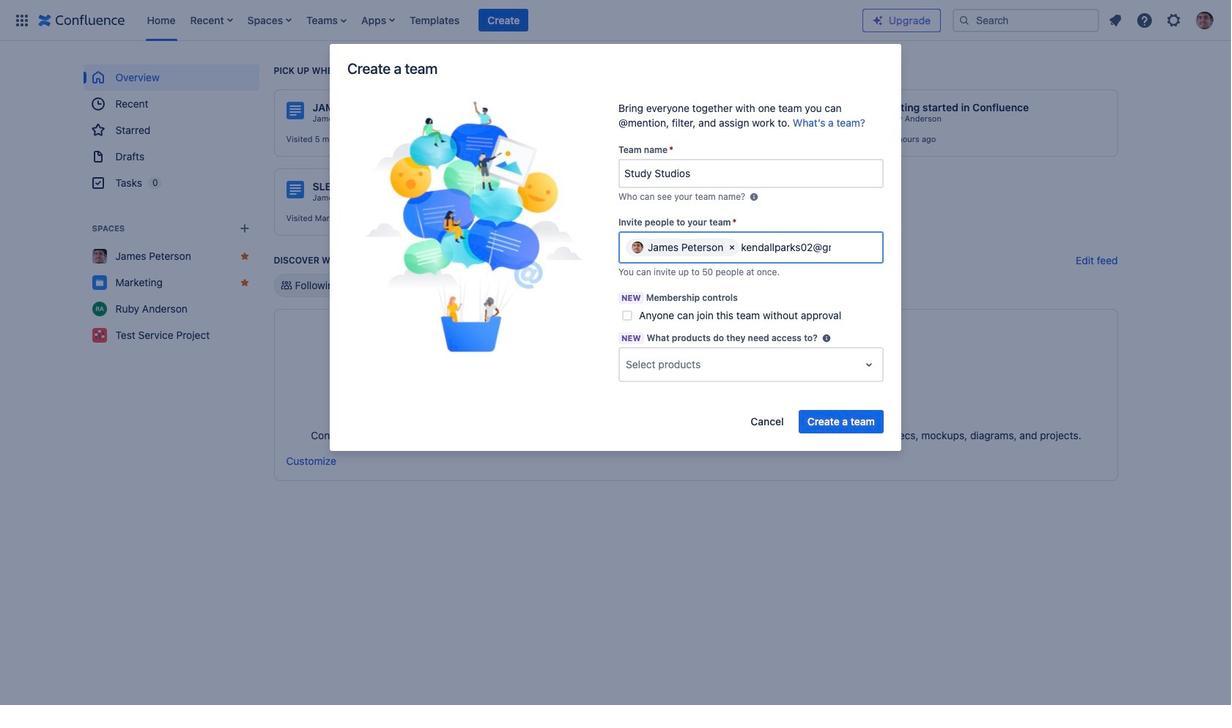 Task type: locate. For each thing, give the bounding box(es) containing it.
Choose people text field
[[741, 240, 831, 255]]

create a team image
[[364, 101, 584, 353]]

0 vertical spatial unstar this space image
[[239, 251, 250, 262]]

confluence image
[[38, 11, 125, 29], [38, 11, 125, 29]]

2 horizontal spatial list item
[[479, 8, 529, 32]]

banner
[[0, 0, 1231, 41]]

e.g. HR Team, Redesign Project, Team Mango field
[[620, 161, 882, 187]]

unstar this space image
[[239, 251, 250, 262], [239, 277, 250, 289]]

0 horizontal spatial list
[[140, 0, 863, 41]]

None search field
[[953, 8, 1099, 32]]

list
[[140, 0, 863, 41], [1102, 7, 1222, 33]]

create a team element
[[348, 101, 600, 356]]

2 unstar this space image from the top
[[239, 277, 250, 289]]

list item inside list
[[479, 8, 529, 32]]

1 unstar this space image from the top
[[239, 251, 250, 262]]

Search field
[[953, 8, 1099, 32]]

1 horizontal spatial list item
[[302, 0, 351, 41]]

create a space image
[[236, 220, 253, 237]]

group
[[83, 64, 259, 196]]

list item
[[186, 0, 237, 41], [302, 0, 351, 41], [479, 8, 529, 32]]

:wave: image
[[857, 103, 874, 120], [857, 103, 874, 120]]

1 vertical spatial unstar this space image
[[239, 277, 250, 289]]

your team name is visible to anyone in your organisation. it may be visible on work shared outside your organisation. image
[[748, 191, 760, 203]]



Task type: describe. For each thing, give the bounding box(es) containing it.
search image
[[959, 14, 970, 26]]

select from this list of atlassian products used by your organization. the addition of any new licenses may affect billing.{br}if you're not an admin, your product requests will be sent to one for approval.{br}access to these products will not be automatically granted for future members added to this team. image
[[821, 333, 832, 344]]

settings icon image
[[1165, 11, 1183, 29]]

global element
[[9, 0, 863, 41]]

clear image
[[726, 242, 738, 254]]

premium image
[[872, 14, 884, 26]]

0 horizontal spatial list item
[[186, 0, 237, 41]]

1 horizontal spatial list
[[1102, 7, 1222, 33]]

open image
[[860, 356, 878, 374]]



Task type: vqa. For each thing, say whether or not it's contained in the screenshot.
e.g. HR Team, Redesign Project, Team Mango field on the right top of page
yes



